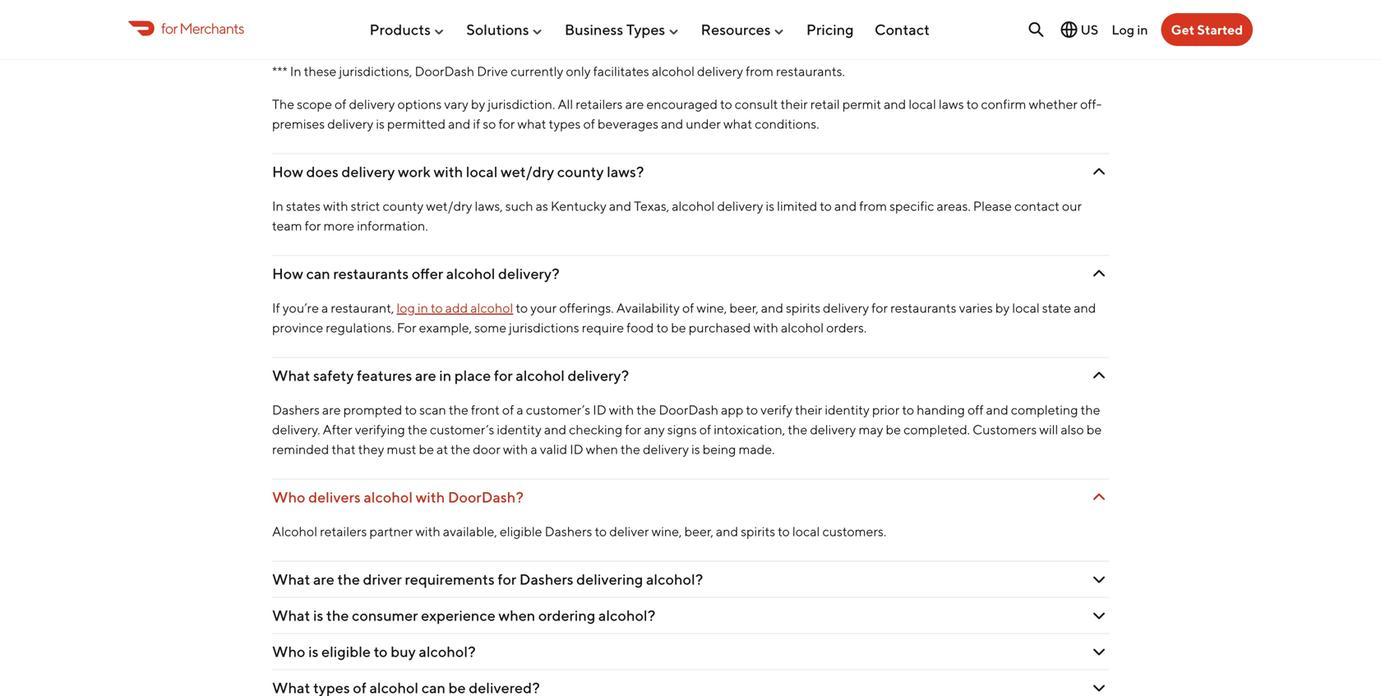 Task type: locate. For each thing, give the bounding box(es) containing it.
with right purchased
[[754, 320, 779, 336]]

be down availability
[[671, 320, 686, 336]]

by up if
[[471, 96, 485, 112]]

beer, up purchased
[[730, 300, 759, 316]]

wine,
[[697, 300, 727, 316], [652, 524, 682, 539]]

the left consumer
[[326, 607, 349, 625]]

these up the scope at the top
[[304, 63, 337, 79]]

what down jurisdiction.
[[518, 116, 547, 132]]

1 vertical spatial how
[[272, 265, 303, 282]]

types
[[549, 116, 581, 132]]

delivery?
[[498, 265, 560, 282], [568, 367, 629, 384]]

5 chevron down image from the top
[[1090, 642, 1109, 662]]

1 horizontal spatial what
[[724, 116, 753, 132]]

0 vertical spatial drive
[[469, 44, 500, 59]]

how left the can
[[272, 265, 303, 282]]

1 horizontal spatial by
[[996, 300, 1010, 316]]

place
[[455, 367, 491, 384]]

jurisdictions down your
[[509, 320, 580, 336]]

restaurants up restaurant,
[[333, 265, 409, 282]]

currently up only
[[556, 44, 609, 59]]

0 vertical spatial jurisdictions
[[334, 44, 404, 59]]

1 horizontal spatial wine,
[[697, 300, 727, 316]]

0 horizontal spatial id
[[570, 442, 584, 457]]

who for who is eligible to buy alcohol?
[[272, 643, 306, 661]]

alcohol up partner
[[364, 488, 413, 506]]

1 vertical spatial a
[[517, 402, 524, 418]]

facilitates
[[593, 63, 650, 79]]

is inside in states with strict county wet/dry laws, such as kentucky and texas, alcohol delivery is limited to and from specific areas. please contact our team for more information.
[[766, 198, 775, 214]]

1 vertical spatial what
[[272, 571, 310, 588]]

front
[[471, 402, 500, 418]]

1 chevron down image from the top
[[1090, 264, 1109, 284]]

county
[[557, 163, 604, 180], [383, 198, 424, 214]]

2 chevron down image from the top
[[1090, 366, 1109, 386]]

chevron down image
[[1090, 264, 1109, 284], [1090, 488, 1109, 507]]

victoria
[[587, 11, 632, 26]]

customer's up at
[[430, 422, 495, 437]]

options
[[398, 96, 442, 112]]

verifying
[[355, 422, 405, 437]]

0 vertical spatial currently
[[556, 44, 609, 59]]

in
[[1138, 22, 1149, 37], [418, 300, 428, 316], [439, 367, 452, 384]]

for inside dashers are prompted to scan the front of a customer's id with the doordash app to verify their identity prior to handing off and completing the delivery. after verifying the customer's identity and checking for any signs of intoxication, the delivery may be completed. customers will also be reminded that they must be at the door with a valid id when the delivery is being made.
[[625, 422, 642, 437]]

chevron down image
[[1090, 162, 1109, 182], [1090, 366, 1109, 386], [1090, 570, 1109, 590], [1090, 606, 1109, 626], [1090, 642, 1109, 662], [1090, 678, 1109, 697]]

id up checking
[[593, 402, 607, 418]]

local inside to your offerings. availability of wine, beer, and spirits delivery for restaurants varies by local state and province regulations. for example, some jurisdictions require food to be purchased with alcohol orders.
[[1013, 300, 1040, 316]]

jurisdictions up 'jurisdictions,'
[[334, 44, 404, 59]]

0 horizontal spatial jurisdictions
[[334, 44, 404, 59]]

wine, right deliver
[[652, 524, 682, 539]]

0 vertical spatial spirits
[[786, 300, 821, 316]]

1 vertical spatial in
[[418, 300, 428, 316]]

availability
[[617, 300, 680, 316]]

get started
[[1172, 22, 1244, 37]]

regulations.
[[326, 320, 395, 336]]

1 vertical spatial eligible
[[322, 643, 371, 661]]

does up states
[[306, 163, 339, 180]]

2 vertical spatial alcohol?
[[419, 643, 476, 661]]

4 chevron down image from the top
[[1090, 606, 1109, 626]]

1 horizontal spatial spirits
[[786, 300, 821, 316]]

must
[[387, 442, 417, 457]]

1 how from the top
[[272, 163, 303, 180]]

spirits inside to your offerings. availability of wine, beer, and spirits delivery for restaurants varies by local state and province regulations. for example, some jurisdictions require food to be purchased with alcohol orders.
[[786, 300, 821, 316]]

1 vertical spatial id
[[570, 442, 584, 457]]

these
[[299, 44, 332, 59], [304, 63, 337, 79]]

also
[[1061, 422, 1085, 437]]

0 horizontal spatial what
[[518, 116, 547, 132]]

alcohol up encouraged
[[652, 63, 695, 79]]

and
[[562, 11, 585, 26], [884, 96, 907, 112], [448, 116, 471, 132], [661, 116, 684, 132], [609, 198, 632, 214], [835, 198, 857, 214], [761, 300, 784, 316], [1074, 300, 1097, 316], [987, 402, 1009, 418], [544, 422, 567, 437], [716, 524, 739, 539]]

0 horizontal spatial wet/dry
[[426, 198, 473, 214]]

2 vertical spatial from
[[860, 198, 887, 214]]

dashers up ordering
[[520, 571, 574, 588]]

0 vertical spatial their
[[781, 96, 808, 112]]

0 horizontal spatial spirits
[[741, 524, 776, 539]]

1 vertical spatial beer,
[[685, 524, 714, 539]]

0 vertical spatial in
[[1138, 22, 1149, 37]]

1 vertical spatial county
[[383, 198, 424, 214]]

retailers down delivers
[[320, 524, 367, 539]]

wet/dry up such
[[501, 163, 554, 180]]

us
[[1081, 22, 1099, 37]]

the
[[449, 402, 469, 418], [637, 402, 657, 418], [1081, 402, 1101, 418], [408, 422, 428, 437], [788, 422, 808, 437], [451, 442, 471, 457], [621, 442, 641, 457], [338, 571, 360, 588], [326, 607, 349, 625]]

the
[[272, 96, 295, 112]]

the right scan
[[449, 402, 469, 418]]

experience
[[421, 607, 496, 625]]

are inside dashers are prompted to scan the front of a customer's id with the doordash app to verify their identity prior to handing off and completing the delivery. after verifying the customer's identity and checking for any signs of intoxication, the delivery may be completed. customers will also be reminded that they must be at the door with a valid id when the delivery is being made.
[[322, 402, 341, 418]]

1 vertical spatial restaurants
[[891, 300, 957, 316]]

information.
[[357, 218, 428, 234]]

the up also
[[1081, 402, 1101, 418]]

2 horizontal spatial a
[[531, 442, 538, 457]]

dashers
[[272, 402, 320, 418], [545, 524, 593, 539], [520, 571, 574, 588]]

0 vertical spatial wet/dry
[[501, 163, 554, 180]]

wine, up purchased
[[697, 300, 727, 316]]

1 who from the top
[[272, 488, 306, 506]]

business types link
[[565, 14, 680, 45]]

eligible
[[500, 524, 542, 539], [322, 643, 371, 661]]

1 vertical spatial these
[[304, 63, 337, 79]]

a right front at the left bottom
[[517, 402, 524, 418]]

how up states
[[272, 163, 303, 180]]

0 horizontal spatial a
[[322, 300, 328, 316]]

facilitate
[[612, 44, 662, 59]]

what down consult
[[724, 116, 753, 132]]

after
[[323, 422, 353, 437]]

1 horizontal spatial a
[[517, 402, 524, 418]]

1 what from the top
[[272, 367, 310, 384]]

2 how from the top
[[272, 265, 303, 282]]

chevron down button
[[272, 671, 1109, 697]]

wine, inside to your offerings. availability of wine, beer, and spirits delivery for restaurants varies by local state and province regulations. for example, some jurisdictions require food to be purchased with alcohol orders.
[[697, 300, 727, 316]]

2 what from the top
[[272, 571, 310, 588]]

0 vertical spatial when
[[586, 442, 618, 457]]

customers
[[973, 422, 1037, 437]]

to inside in states with strict county wet/dry laws, such as kentucky and texas, alcohol delivery is limited to and from specific areas. please contact our team for more information.
[[820, 198, 832, 214]]

3 chevron down image from the top
[[1090, 570, 1109, 590]]

for inside the scope of delivery options vary by jurisdiction. all retailers are encouraged to consult their retail permit and local laws to confirm whether off- premises delivery is permitted and if so for what types of beverages and under what conditions.
[[499, 116, 515, 132]]

australia:
[[319, 11, 373, 26]]

dashers up the delivery. at left bottom
[[272, 402, 320, 418]]

retailers right all at left
[[576, 96, 623, 112]]

1 horizontal spatial does
[[503, 44, 531, 59]]

1 horizontal spatial delivery?
[[568, 367, 629, 384]]

a right you're
[[322, 300, 328, 316]]

who is eligible to buy alcohol?
[[272, 643, 476, 661]]

globe line image
[[1060, 20, 1079, 39]]

0 horizontal spatial beer,
[[685, 524, 714, 539]]

0 vertical spatial how
[[272, 163, 303, 180]]

1 horizontal spatial customer's
[[526, 402, 591, 418]]

1 vertical spatial who
[[272, 643, 306, 661]]

restaurants. up retail
[[776, 63, 845, 79]]

from left specific
[[860, 198, 887, 214]]

driver
[[363, 571, 402, 588]]

for
[[397, 320, 417, 336]]

for inside in states with strict county wet/dry laws, such as kentucky and texas, alcohol delivery is limited to and from specific areas. please contact our team for more information.
[[305, 218, 321, 234]]

be right also
[[1087, 422, 1102, 437]]

alcohol inside to your offerings. availability of wine, beer, and spirits delivery for restaurants varies by local state and province regulations. for example, some jurisdictions require food to be purchased with alcohol orders.
[[781, 320, 824, 336]]

require
[[582, 320, 624, 336]]

customer's
[[526, 402, 591, 418], [430, 422, 495, 437]]

2 vertical spatial what
[[272, 607, 310, 625]]

in
[[305, 11, 317, 26], [285, 44, 296, 59], [290, 63, 302, 79], [272, 198, 284, 214]]

alcohol left orders.
[[781, 320, 824, 336]]

resources
[[701, 21, 771, 38]]

chevron down image for delivering
[[1090, 570, 1109, 590]]

from down resources
[[759, 44, 786, 59]]

0 vertical spatial county
[[557, 163, 604, 180]]

example,
[[419, 320, 472, 336]]

1 vertical spatial jurisdictions
[[509, 320, 580, 336]]

a left valid
[[531, 442, 538, 457]]

consult
[[735, 96, 778, 112]]

chevron down image for alcohol
[[1090, 366, 1109, 386]]

0 horizontal spatial delivery?
[[498, 265, 560, 282]]

wet/dry down how does delivery work with local wet/dry county laws?
[[426, 198, 473, 214]]

0 vertical spatial who
[[272, 488, 306, 506]]

customers.
[[823, 524, 887, 539]]

0 horizontal spatial identity
[[497, 422, 542, 437]]

1 chevron down image from the top
[[1090, 162, 1109, 182]]

0 vertical spatial restaurants
[[333, 265, 409, 282]]

6 chevron down image from the top
[[1090, 678, 1109, 697]]

log in to add alcohol link
[[397, 300, 513, 316]]

jurisdictions inside to your offerings. availability of wine, beer, and spirits delivery for restaurants varies by local state and province regulations. for example, some jurisdictions require food to be purchased with alcohol orders.
[[509, 320, 580, 336]]

retailers inside the scope of delivery options vary by jurisdiction. all retailers are encouraged to consult their retail permit and local laws to confirm whether off- premises delivery is permitted and if so for what types of beverages and under what conditions.
[[576, 96, 623, 112]]

these right **
[[299, 44, 332, 59]]

deliver
[[610, 524, 649, 539]]

types
[[627, 21, 666, 38]]

whether
[[1029, 96, 1078, 112]]

0 horizontal spatial customer's
[[430, 422, 495, 437]]

0 vertical spatial a
[[322, 300, 328, 316]]

spirits
[[786, 300, 821, 316], [741, 524, 776, 539]]

3 what from the top
[[272, 607, 310, 625]]

from inside in states with strict county wet/dry laws, such as kentucky and texas, alcohol delivery is limited to and from specific areas. please contact our team for more information.
[[860, 198, 887, 214]]

who for who delivers alcohol with doordash?
[[272, 488, 306, 506]]

their right verify
[[795, 402, 823, 418]]

texas,
[[634, 198, 670, 214]]

alcohol? down experience
[[419, 643, 476, 661]]

county up information.
[[383, 198, 424, 214]]

our
[[1062, 198, 1082, 214]]

to right limited
[[820, 198, 832, 214]]

get started button
[[1162, 13, 1253, 46]]

their inside dashers are prompted to scan the front of a customer's id with the doordash app to verify their identity prior to handing off and completing the delivery. after verifying the customer's identity and checking for any signs of intoxication, the delivery may be completed. customers will also be reminded that they must be at the door with a valid id when the delivery is being made.
[[795, 402, 823, 418]]

drive
[[469, 44, 500, 59], [477, 63, 508, 79]]

0 vertical spatial by
[[471, 96, 485, 112]]

in right the log
[[418, 300, 428, 316]]

are inside the scope of delivery options vary by jurisdiction. all retailers are encouraged to consult their retail permit and local laws to confirm whether off- premises delivery is permitted and if so for what types of beverages and under what conditions.
[[626, 96, 644, 112]]

identity
[[825, 402, 870, 418], [497, 422, 542, 437]]

in right '***'
[[290, 63, 302, 79]]

1 horizontal spatial identity
[[825, 402, 870, 418]]

by inside the scope of delivery options vary by jurisdiction. all retailers are encouraged to consult their retail permit and local laws to confirm whether off- premises delivery is permitted and if so for what types of beverages and under what conditions.
[[471, 96, 485, 112]]

0 horizontal spatial eligible
[[322, 643, 371, 661]]

0 vertical spatial what
[[272, 367, 310, 384]]

alcohol
[[272, 524, 317, 539]]

the down checking
[[621, 442, 641, 457]]

how can restaurants offer alcohol delivery?
[[272, 265, 560, 282]]

buy
[[391, 643, 416, 661]]

0 vertical spatial chevron down image
[[1090, 264, 1109, 284]]

1 horizontal spatial restaurants
[[891, 300, 957, 316]]

beer,
[[730, 300, 759, 316], [685, 524, 714, 539]]

may
[[859, 422, 884, 437]]

in right log
[[1138, 22, 1149, 37]]

identity up door
[[497, 422, 542, 437]]

0 vertical spatial id
[[593, 402, 607, 418]]

from
[[759, 44, 786, 59], [746, 63, 774, 79], [860, 198, 887, 214]]

eligible down doordash?
[[500, 524, 542, 539]]

county up kentucky
[[557, 163, 604, 180]]

0 vertical spatial eligible
[[500, 524, 542, 539]]

alcohol down types
[[665, 44, 707, 59]]

in up team
[[272, 198, 284, 214]]

1 vertical spatial drive
[[477, 63, 508, 79]]

1 vertical spatial currently
[[511, 63, 564, 79]]

2 vertical spatial in
[[439, 367, 452, 384]]

local left laws at top right
[[909, 96, 937, 112]]

does left not
[[503, 44, 531, 59]]

2 vertical spatial doordash
[[659, 402, 719, 418]]

alcohol retailers partner with available, eligible dashers to deliver wine, beer, and spirits to local customers.
[[272, 524, 887, 539]]

local left state
[[1013, 300, 1040, 316]]

currently down not
[[511, 63, 564, 79]]

of right types
[[583, 116, 595, 132]]

safety
[[313, 367, 354, 384]]

0 vertical spatial dashers
[[272, 402, 320, 418]]

1 horizontal spatial eligible
[[500, 524, 542, 539]]

what for what safety features are in place for alcohol delivery?
[[272, 367, 310, 384]]

log
[[397, 300, 415, 316]]

doordash up vary
[[415, 63, 475, 79]]

for
[[161, 19, 177, 37], [499, 116, 515, 132], [305, 218, 321, 234], [872, 300, 888, 316], [494, 367, 513, 384], [625, 422, 642, 437], [498, 571, 517, 588]]

1 vertical spatial their
[[795, 402, 823, 418]]

1 vertical spatial identity
[[497, 422, 542, 437]]

1 vertical spatial wet/dry
[[426, 198, 473, 214]]

business types
[[565, 21, 666, 38]]

by right varies
[[996, 300, 1010, 316]]

restaurants left varies
[[891, 300, 957, 316]]

of
[[335, 96, 347, 112], [583, 116, 595, 132], [683, 300, 694, 316], [502, 402, 514, 418], [700, 422, 712, 437]]

1 horizontal spatial jurisdictions
[[509, 320, 580, 336]]

1 vertical spatial restaurants.
[[776, 63, 845, 79]]

0 horizontal spatial does
[[306, 163, 339, 180]]

0 vertical spatial beer,
[[730, 300, 759, 316]]

dashers for what are the driver requirements for dashers delivering alcohol?
[[520, 571, 574, 588]]

1 horizontal spatial when
[[586, 442, 618, 457]]

eligible down consumer
[[322, 643, 371, 661]]

be down prior
[[886, 422, 901, 437]]

2 chevron down image from the top
[[1090, 488, 1109, 507]]

identity up "may"
[[825, 402, 870, 418]]

dashers left deliver
[[545, 524, 593, 539]]

retailers
[[576, 96, 623, 112], [320, 524, 367, 539]]

0 vertical spatial retailers
[[576, 96, 623, 112]]

1 horizontal spatial wet/dry
[[501, 163, 554, 180]]

in left "place"
[[439, 367, 452, 384]]

0 vertical spatial does
[[503, 44, 531, 59]]

2 who from the top
[[272, 643, 306, 661]]

permit
[[843, 96, 882, 112]]

1 horizontal spatial id
[[593, 402, 607, 418]]

1 horizontal spatial in
[[439, 367, 452, 384]]

who
[[272, 488, 306, 506], [272, 643, 306, 661]]

0 vertical spatial wine,
[[697, 300, 727, 316]]

2 what from the left
[[724, 116, 753, 132]]

2 vertical spatial dashers
[[520, 571, 574, 588]]

1 vertical spatial dashers
[[545, 524, 593, 539]]

1 vertical spatial retailers
[[320, 524, 367, 539]]

are up after
[[322, 402, 341, 418]]

1 vertical spatial when
[[499, 607, 536, 625]]

what for what is the consumer experience when ordering alcohol?
[[272, 607, 310, 625]]

handing
[[917, 402, 966, 418]]

alcohol right the "texas," on the left top
[[672, 198, 715, 214]]

log in
[[1112, 22, 1149, 37]]

1 vertical spatial wine,
[[652, 524, 682, 539]]

is
[[376, 116, 385, 132], [766, 198, 775, 214], [692, 442, 700, 457], [313, 607, 323, 625], [308, 643, 319, 661]]

food
[[627, 320, 654, 336]]

doordash up signs
[[659, 402, 719, 418]]

0 horizontal spatial county
[[383, 198, 424, 214]]

1 horizontal spatial retailers
[[576, 96, 623, 112]]

laws?
[[607, 163, 644, 180]]

doordash down south
[[407, 44, 467, 59]]

when down the what are the driver requirements for dashers delivering alcohol?
[[499, 607, 536, 625]]

when down checking
[[586, 442, 618, 457]]

their up "conditions."
[[781, 96, 808, 112]]

of up purchased
[[683, 300, 694, 316]]

alcohol inside in states with strict county wet/dry laws, such as kentucky and texas, alcohol delivery is limited to and from specific areas. please contact our team for more information.
[[672, 198, 715, 214]]



Task type: vqa. For each thing, say whether or not it's contained in the screenshot.
Leading onboarding sessions and providing complete training materials to help your staff understand the culinary processes for the licensed brand you've chosen to host.
no



Task type: describe. For each thing, give the bounding box(es) containing it.
consumer
[[352, 607, 418, 625]]

scope
[[297, 96, 332, 112]]

partner
[[370, 524, 413, 539]]

delivers
[[308, 488, 361, 506]]

any
[[644, 422, 665, 437]]

of right signs
[[700, 422, 712, 437]]

started
[[1198, 22, 1244, 37]]

vary
[[444, 96, 469, 112]]

of right front at the left bottom
[[502, 402, 514, 418]]

by inside to your offerings. availability of wine, beer, and spirits delivery for restaurants varies by local state and province regulations. for example, some jurisdictions require food to be purchased with alcohol orders.
[[996, 300, 1010, 316]]

1 vertical spatial alcohol?
[[599, 607, 656, 625]]

wales,
[[443, 11, 482, 26]]

for inside to your offerings. availability of wine, beer, and spirits delivery for restaurants varies by local state and province regulations. for example, some jurisdictions require food to be purchased with alcohol orders.
[[872, 300, 888, 316]]

such
[[506, 198, 533, 214]]

1 vertical spatial doordash
[[415, 63, 475, 79]]

contact
[[875, 21, 930, 38]]

completed.
[[904, 422, 971, 437]]

county inside in states with strict county wet/dry laws, such as kentucky and texas, alcohol delivery is limited to and from specific areas. please contact our team for more information.
[[383, 198, 424, 214]]

restaurants inside to your offerings. availability of wine, beer, and spirits delivery for restaurants varies by local state and province regulations. for example, some jurisdictions require food to be purchased with alcohol orders.
[[891, 300, 957, 316]]

local left customers.
[[793, 524, 820, 539]]

log in link
[[1112, 22, 1149, 37]]

chevron down image for who delivers alcohol with doordash?
[[1090, 488, 1109, 507]]

only
[[566, 63, 591, 79]]

local inside the scope of delivery options vary by jurisdiction. all retailers are encouraged to consult their retail permit and local laws to confirm whether off- premises delivery is permitted and if so for what types of beverages and under what conditions.
[[909, 96, 937, 112]]

dashers for alcohol retailers partner with available, eligible dashers to deliver wine, beer, and spirits to local customers.
[[545, 524, 593, 539]]

contact link
[[875, 14, 930, 45]]

what is the consumer experience when ordering alcohol?
[[272, 607, 656, 625]]

0 vertical spatial these
[[299, 44, 332, 59]]

your
[[531, 300, 557, 316]]

their inside the scope of delivery options vary by jurisdiction. all retailers are encouraged to consult their retail permit and local laws to confirm whether off- premises delivery is permitted and if so for what types of beverages and under what conditions.
[[781, 96, 808, 112]]

in inside in states with strict county wet/dry laws, such as kentucky and texas, alcohol delivery is limited to and from specific areas. please contact our team for more information.
[[272, 198, 284, 214]]

0 vertical spatial from
[[759, 44, 786, 59]]

to right app
[[746, 402, 758, 418]]

more
[[324, 218, 355, 234]]

to left buy
[[374, 643, 388, 661]]

who delivers alcohol with doordash?
[[272, 488, 524, 506]]

the down scan
[[408, 422, 428, 437]]

does inside ** in these jurisdictions doordash drive does not currently facilitate alcohol delivery from restaurants. *** in these jurisdictions, doordash drive currently only facilitates alcohol delivery from restaurants.
[[503, 44, 531, 59]]

the right at
[[451, 442, 471, 457]]

products link
[[370, 14, 446, 45]]

to right 'food'
[[657, 320, 669, 336]]

chevron down image for county
[[1090, 162, 1109, 182]]

to left deliver
[[595, 524, 607, 539]]

add
[[445, 300, 468, 316]]

0 vertical spatial alcohol?
[[646, 571, 703, 588]]

to right prior
[[903, 402, 915, 418]]

available,
[[443, 524, 497, 539]]

as
[[536, 198, 548, 214]]

intoxication,
[[714, 422, 786, 437]]

under
[[686, 116, 721, 132]]

0 horizontal spatial when
[[499, 607, 536, 625]]

strict
[[351, 198, 380, 214]]

checking
[[569, 422, 623, 437]]

merchants
[[179, 19, 244, 37]]

prior
[[872, 402, 900, 418]]

in right **
[[285, 44, 296, 59]]

to left your
[[516, 300, 528, 316]]

chevron down image for alcohol?
[[1090, 606, 1109, 626]]

dashers inside dashers are prompted to scan the front of a customer's id with the doordash app to verify their identity prior to handing off and completing the delivery. after verifying the customer's identity and checking for any signs of intoxication, the delivery may be completed. customers will also be reminded that they must be at the door with a valid id when the delivery is being made.
[[272, 402, 320, 418]]

0 vertical spatial customer's
[[526, 402, 591, 418]]

what for what are the driver requirements for dashers delivering alcohol?
[[272, 571, 310, 588]]

laws
[[939, 96, 964, 112]]

be left at
[[419, 442, 434, 457]]

1 vertical spatial from
[[746, 63, 774, 79]]

the down verify
[[788, 422, 808, 437]]

doordash inside dashers are prompted to scan the front of a customer's id with the doordash app to verify their identity prior to handing off and completing the delivery. after verifying the customer's identity and checking for any signs of intoxication, the delivery may be completed. customers will also be reminded that they must be at the door with a valid id when the delivery is being made.
[[659, 402, 719, 418]]

with inside in states with strict county wet/dry laws, such as kentucky and texas, alcohol delivery is limited to and from specific areas. please contact our team for more information.
[[323, 198, 348, 214]]

valid
[[540, 442, 568, 457]]

of inside to your offerings. availability of wine, beer, and spirits delivery for restaurants varies by local state and province regulations. for example, some jurisdictions require food to be purchased with alcohol orders.
[[683, 300, 694, 316]]

contact
[[1015, 198, 1060, 214]]

how for how does delivery work with local wet/dry county laws?
[[272, 163, 303, 180]]

is inside the scope of delivery options vary by jurisdiction. all retailers are encouraged to consult their retail permit and local laws to confirm whether off- premises delivery is permitted and if so for what types of beverages and under what conditions.
[[376, 116, 385, 132]]

for merchants link
[[128, 17, 244, 39]]

that
[[332, 442, 356, 457]]

0 vertical spatial doordash
[[407, 44, 467, 59]]

jurisdiction.
[[488, 96, 555, 112]]

with right partner
[[416, 524, 441, 539]]

to left add
[[431, 300, 443, 316]]

dashers are prompted to scan the front of a customer's id with the doordash app to verify their identity prior to handing off and completing the delivery. after verifying the customer's identity and checking for any signs of intoxication, the delivery may be completed. customers will also be reminded that they must be at the door with a valid id when the delivery is being made.
[[272, 402, 1102, 457]]

solutions
[[467, 21, 529, 38]]

to left consult
[[720, 96, 733, 112]]

is inside dashers are prompted to scan the front of a customer's id with the doordash app to verify their identity prior to handing off and completing the delivery. after verifying the customer's identity and checking for any signs of intoxication, the delivery may be completed. customers will also be reminded that they must be at the door with a valid id when the delivery is being made.
[[692, 442, 700, 457]]

the left driver
[[338, 571, 360, 588]]

1 vertical spatial delivery?
[[568, 367, 629, 384]]

0 horizontal spatial retailers
[[320, 524, 367, 539]]

varies
[[959, 300, 993, 316]]

doordash?
[[448, 488, 524, 506]]

when inside dashers are prompted to scan the front of a customer's id with the doordash app to verify their identity prior to handing off and completing the delivery. after verifying the customer's identity and checking for any signs of intoxication, the delivery may be completed. customers will also be reminded that they must be at the door with a valid id when the delivery is being made.
[[586, 442, 618, 457]]

some
[[475, 320, 507, 336]]

restaurant,
[[331, 300, 394, 316]]

log
[[1112, 22, 1135, 37]]

1 vertical spatial customer's
[[430, 422, 495, 437]]

alcohol right "place"
[[516, 367, 565, 384]]

being
[[703, 442, 736, 457]]

0 vertical spatial identity
[[825, 402, 870, 418]]

how for how can restaurants offer alcohol delivery?
[[272, 265, 303, 282]]

app
[[721, 402, 744, 418]]

are up scan
[[415, 367, 436, 384]]

1 vertical spatial spirits
[[741, 524, 776, 539]]

south
[[406, 11, 441, 26]]

can
[[306, 265, 330, 282]]

premises
[[272, 116, 325, 132]]

offer
[[412, 265, 443, 282]]

alcohol up add
[[446, 265, 495, 282]]

resources link
[[701, 14, 786, 45]]

delivering
[[577, 571, 643, 588]]

permitted
[[387, 116, 446, 132]]

1 what from the left
[[518, 116, 547, 132]]

you're
[[283, 300, 319, 316]]

0 horizontal spatial wine,
[[652, 524, 682, 539]]

with right work at the top
[[434, 163, 463, 180]]

purchased
[[689, 320, 751, 336]]

in left australia:
[[305, 11, 317, 26]]

if you're a restaurant, log in to add alcohol
[[272, 300, 513, 316]]

with right door
[[503, 442, 528, 457]]

get
[[1172, 22, 1195, 37]]

confirm
[[981, 96, 1027, 112]]

are down alcohol
[[313, 571, 335, 588]]

wet/dry inside in states with strict county wet/dry laws, such as kentucky and texas, alcohol delivery is limited to and from specific areas. please contact our team for more information.
[[426, 198, 473, 214]]

all
[[558, 96, 573, 112]]

0 horizontal spatial restaurants
[[333, 265, 409, 282]]

beer, inside to your offerings. availability of wine, beer, and spirits delivery for restaurants varies by local state and province regulations. for example, some jurisdictions require food to be purchased with alcohol orders.
[[730, 300, 759, 316]]

to right laws at top right
[[967, 96, 979, 112]]

to left scan
[[405, 402, 417, 418]]

door
[[473, 442, 501, 457]]

delivery.
[[272, 422, 320, 437]]

limited
[[777, 198, 818, 214]]

if
[[272, 300, 280, 316]]

0 vertical spatial delivery?
[[498, 265, 560, 282]]

be inside to your offerings. availability of wine, beer, and spirits delivery for restaurants varies by local state and province regulations. for example, some jurisdictions require food to be purchased with alcohol orders.
[[671, 320, 686, 336]]

1 vertical spatial does
[[306, 163, 339, 180]]

jurisdictions,
[[339, 63, 412, 79]]

with up checking
[[609, 402, 634, 418]]

** in these jurisdictions doordash drive does not currently facilitate alcohol delivery from restaurants. *** in these jurisdictions, doordash drive currently only facilitates alcohol delivery from restaurants.
[[272, 44, 858, 79]]

scan
[[420, 402, 446, 418]]

how does delivery work with local wet/dry county laws?
[[272, 163, 644, 180]]

the up any
[[637, 402, 657, 418]]

for inside "link"
[[161, 19, 177, 37]]

jurisdictions inside ** in these jurisdictions doordash drive does not currently facilitate alcohol delivery from restaurants. *** in these jurisdictions, doordash drive currently only facilitates alcohol delivery from restaurants.
[[334, 44, 404, 59]]

prompted
[[343, 402, 402, 418]]

with down at
[[416, 488, 445, 506]]

the scope of delivery options vary by jurisdiction. all retailers are encouraged to consult their retail permit and local laws to confirm whether off- premises delivery is permitted and if so for what types of beverages and under what conditions.
[[272, 96, 1102, 132]]

alcohol up some at the top of page
[[471, 300, 513, 316]]

delivery inside in states with strict county wet/dry laws, such as kentucky and texas, alcohol delivery is limited to and from specific areas. please contact our team for more information.
[[718, 198, 764, 214]]

work
[[398, 163, 431, 180]]

in australia: new south wales, queensland, and victoria
[[305, 11, 632, 26]]

features
[[357, 367, 412, 384]]

of right the scope at the top
[[335, 96, 347, 112]]

in states with strict county wet/dry laws, such as kentucky and texas, alcohol delivery is limited to and from specific areas. please contact our team for more information.
[[272, 198, 1082, 234]]

if
[[473, 116, 480, 132]]

retail
[[811, 96, 840, 112]]

new
[[376, 11, 403, 26]]

with inside to your offerings. availability of wine, beer, and spirits delivery for restaurants varies by local state and province regulations. for example, some jurisdictions require food to be purchased with alcohol orders.
[[754, 320, 779, 336]]

delivery inside to your offerings. availability of wine, beer, and spirits delivery for restaurants varies by local state and province regulations. for example, some jurisdictions require food to be purchased with alcohol orders.
[[823, 300, 869, 316]]

chevron down image for how can restaurants offer alcohol delivery?
[[1090, 264, 1109, 284]]

0 horizontal spatial in
[[418, 300, 428, 316]]

encouraged
[[647, 96, 718, 112]]

2 horizontal spatial in
[[1138, 22, 1149, 37]]

reminded
[[272, 442, 329, 457]]

0 vertical spatial restaurants.
[[789, 44, 858, 59]]

local up laws,
[[466, 163, 498, 180]]

states
[[286, 198, 321, 214]]

off
[[968, 402, 984, 418]]

1 horizontal spatial county
[[557, 163, 604, 180]]

to left customers.
[[778, 524, 790, 539]]

offerings.
[[559, 300, 614, 316]]

chevron down image inside button
[[1090, 678, 1109, 697]]



